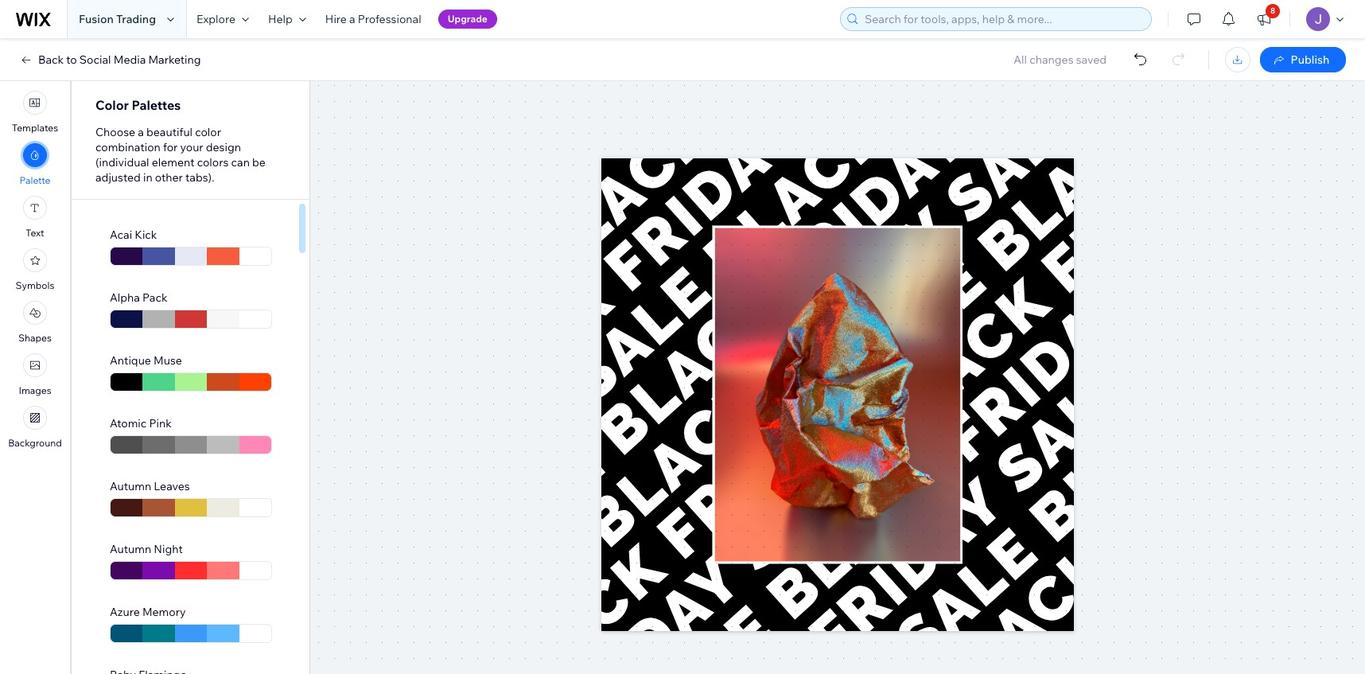 Task type: locate. For each thing, give the bounding box(es) containing it.
autumn for autumn night
[[110, 542, 151, 556]]

beautiful
[[146, 125, 193, 139]]

a inside choose a beautiful color combination for your design (individual element colors can be adjusted in other tabs).
[[138, 125, 144, 139]]

autumn left night
[[110, 542, 151, 556]]

your
[[180, 140, 203, 154]]

background button
[[8, 406, 62, 449]]

0 vertical spatial a
[[349, 12, 356, 26]]

palette button
[[19, 143, 51, 186]]

pink
[[149, 416, 172, 431]]

images button
[[19, 353, 51, 396]]

1 vertical spatial a
[[138, 125, 144, 139]]

back
[[38, 53, 64, 67]]

a for professional
[[349, 12, 356, 26]]

upgrade button
[[438, 10, 497, 29]]

night
[[154, 542, 183, 556]]

shapes
[[18, 332, 52, 344]]

autumn left leaves
[[110, 479, 151, 493]]

atomic
[[110, 416, 147, 431]]

autumn night
[[110, 542, 183, 556]]

a right hire
[[349, 12, 356, 26]]

menu
[[0, 86, 70, 454]]

1 autumn from the top
[[110, 479, 151, 493]]

publish
[[1291, 53, 1330, 67]]

color
[[96, 97, 129, 113]]

0 horizontal spatial a
[[138, 125, 144, 139]]

color
[[195, 125, 221, 139]]

(individual
[[96, 155, 149, 170]]

shapes button
[[18, 301, 52, 344]]

social
[[79, 53, 111, 67]]

alpha pack
[[110, 291, 168, 305]]

autumn
[[110, 479, 151, 493], [110, 542, 151, 556]]

a up combination
[[138, 125, 144, 139]]

autumn leaves
[[110, 479, 190, 493]]

marketing
[[148, 53, 201, 67]]

8
[[1271, 6, 1276, 16]]

fusion trading
[[79, 12, 156, 26]]

1 horizontal spatial a
[[349, 12, 356, 26]]

azure memory
[[110, 605, 186, 619]]

antique muse
[[110, 353, 182, 368]]

palette
[[19, 174, 51, 186]]

back to social media marketing button
[[19, 53, 201, 67]]

8 button
[[1247, 0, 1282, 38]]

azure
[[110, 605, 140, 619]]

a
[[349, 12, 356, 26], [138, 125, 144, 139]]

acai kick
[[110, 228, 157, 242]]

in
[[143, 170, 153, 185]]

for
[[163, 140, 178, 154]]

antique
[[110, 353, 151, 368]]

hire a professional link
[[316, 0, 431, 38]]

media
[[114, 53, 146, 67]]

adjusted
[[96, 170, 141, 185]]

text
[[26, 227, 44, 239]]

palettes
[[132, 97, 181, 113]]

0 vertical spatial autumn
[[110, 479, 151, 493]]

tabs).
[[185, 170, 215, 185]]

1 vertical spatial autumn
[[110, 542, 151, 556]]

2 autumn from the top
[[110, 542, 151, 556]]



Task type: vqa. For each thing, say whether or not it's contained in the screenshot.
App
no



Task type: describe. For each thing, give the bounding box(es) containing it.
a for beautiful
[[138, 125, 144, 139]]

colors
[[197, 155, 229, 170]]

symbols button
[[16, 248, 54, 291]]

can
[[231, 155, 250, 170]]

help
[[268, 12, 293, 26]]

hire
[[325, 12, 347, 26]]

fusion
[[79, 12, 114, 26]]

upgrade
[[448, 13, 488, 25]]

alpha
[[110, 291, 140, 305]]

saved
[[1077, 53, 1107, 67]]

choose a beautiful color combination for your design (individual element colors can be adjusted in other tabs).
[[96, 125, 266, 185]]

color palettes
[[96, 97, 181, 113]]

all changes saved
[[1014, 53, 1107, 67]]

explore
[[197, 12, 236, 26]]

trading
[[116, 12, 156, 26]]

publish button
[[1261, 47, 1347, 72]]

text button
[[23, 196, 47, 239]]

images
[[19, 384, 51, 396]]

templates button
[[12, 91, 58, 134]]

changes
[[1030, 53, 1074, 67]]

design
[[206, 140, 241, 154]]

be
[[252, 155, 266, 170]]

professional
[[358, 12, 422, 26]]

autumn for autumn leaves
[[110, 479, 151, 493]]

choose
[[96, 125, 135, 139]]

memory
[[142, 605, 186, 619]]

background
[[8, 437, 62, 449]]

muse
[[154, 353, 182, 368]]

hire a professional
[[325, 12, 422, 26]]

menu containing templates
[[0, 86, 70, 454]]

pack
[[143, 291, 168, 305]]

Search for tools, apps, help & more... field
[[860, 8, 1147, 30]]

symbols
[[16, 279, 54, 291]]

back to social media marketing
[[38, 53, 201, 67]]

atomic pink
[[110, 416, 172, 431]]

other
[[155, 170, 183, 185]]

acai
[[110, 228, 132, 242]]

help button
[[259, 0, 316, 38]]

templates
[[12, 122, 58, 134]]

kick
[[135, 228, 157, 242]]

combination
[[96, 140, 161, 154]]

leaves
[[154, 479, 190, 493]]

all
[[1014, 53, 1028, 67]]

element
[[152, 155, 195, 170]]

to
[[66, 53, 77, 67]]



